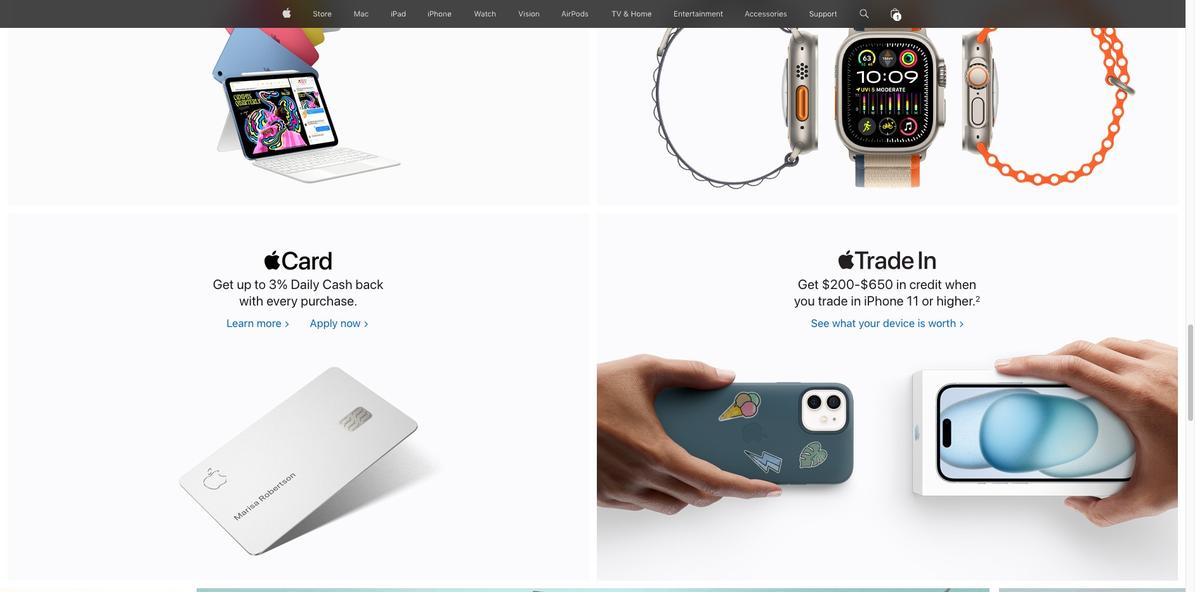 Task type: describe. For each thing, give the bounding box(es) containing it.
is
[[918, 317, 925, 330]]

store image
[[313, 0, 332, 28]]

apply now
[[310, 317, 360, 330]]

see what your device is worth link
[[811, 317, 964, 330]]

vision image
[[518, 0, 540, 28]]

mac image
[[354, 0, 368, 28]]

watch image
[[474, 0, 496, 28]]

see
[[811, 317, 829, 330]]

2 link
[[976, 294, 980, 304]]

learn
[[226, 317, 254, 330]]

see what your device is worth
[[811, 317, 956, 330]]

worth
[[928, 317, 956, 330]]

iphone image
[[428, 0, 452, 28]]

tv plus gallery group
[[0, 589, 1195, 592]]

learn more link
[[226, 317, 289, 330]]

accessories image
[[745, 0, 787, 28]]



Task type: locate. For each thing, give the bounding box(es) containing it.
now
[[340, 317, 360, 330]]

tv and home image
[[611, 0, 652, 28]]

ipad image
[[390, 0, 406, 28]]

apply now link
[[310, 317, 368, 330]]

airpods image
[[562, 0, 589, 28]]

entertainment image
[[674, 0, 723, 28]]

2
[[976, 294, 980, 304]]

learn more
[[226, 317, 281, 330]]

device
[[883, 317, 915, 330]]

apple image
[[282, 0, 291, 28]]

apply
[[310, 317, 338, 330]]

what
[[832, 317, 856, 330]]

support image
[[809, 0, 837, 28]]

search apple.com image
[[859, 0, 869, 28]]

more
[[257, 317, 281, 330]]

your
[[859, 317, 880, 330]]

shopping bag with item count : 1 image
[[891, 0, 900, 28]]



Task type: vqa. For each thing, say whether or not it's contained in the screenshot.
tv and home 'image'
yes



